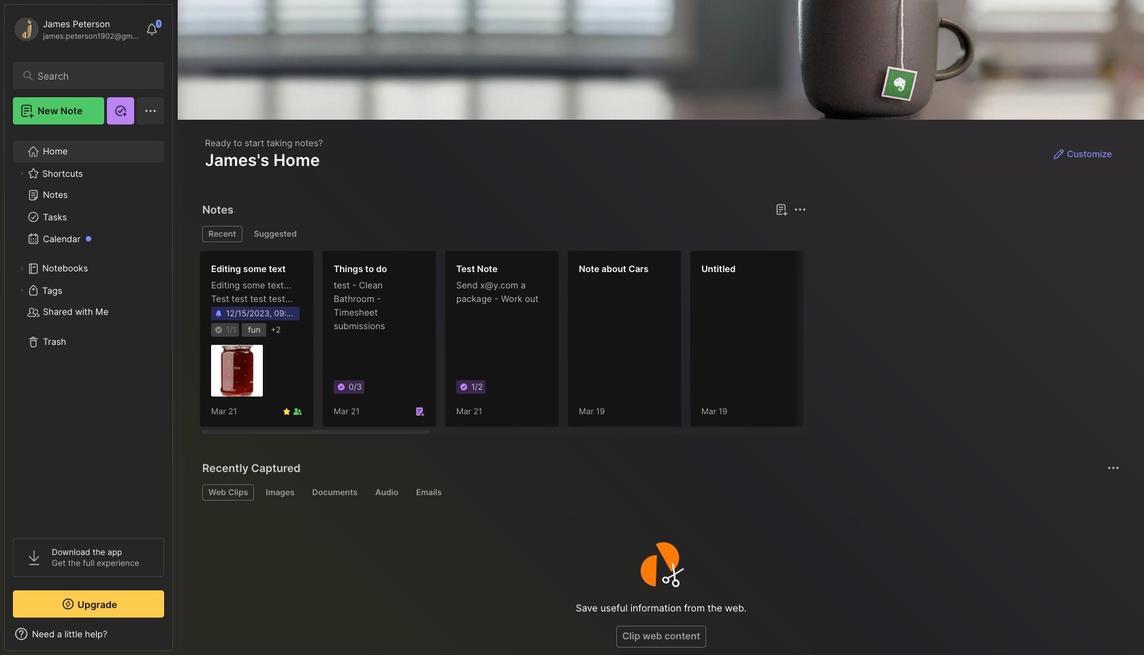 Task type: locate. For each thing, give the bounding box(es) containing it.
None search field
[[37, 67, 152, 84]]

WHAT'S NEW field
[[5, 624, 172, 646]]

thumbnail image
[[211, 346, 263, 397]]

row group
[[200, 251, 1144, 436]]

main element
[[0, 0, 177, 656]]

1 vertical spatial more actions field
[[1104, 459, 1123, 478]]

tree inside "main" element
[[5, 133, 172, 527]]

click to collapse image
[[172, 631, 182, 647]]

1 horizontal spatial more actions field
[[1104, 459, 1123, 478]]

tab list
[[202, 226, 804, 242], [202, 485, 1118, 501]]

more actions image
[[792, 202, 809, 218]]

More actions field
[[791, 200, 810, 219], [1104, 459, 1123, 478]]

none search field inside "main" element
[[37, 67, 152, 84]]

0 vertical spatial tab list
[[202, 226, 804, 242]]

expand notebooks image
[[18, 265, 26, 273]]

1 vertical spatial tab list
[[202, 485, 1118, 501]]

1 tab list from the top
[[202, 226, 804, 242]]

Search text field
[[37, 69, 152, 82]]

tab
[[202, 226, 242, 242], [248, 226, 303, 242], [202, 485, 254, 501], [260, 485, 301, 501], [306, 485, 364, 501], [369, 485, 405, 501], [410, 485, 448, 501]]

tree
[[5, 133, 172, 527]]

Account field
[[13, 16, 139, 43]]

0 vertical spatial more actions field
[[791, 200, 810, 219]]



Task type: vqa. For each thing, say whether or not it's contained in the screenshot.
the top More actions field
yes



Task type: describe. For each thing, give the bounding box(es) containing it.
2 tab list from the top
[[202, 485, 1118, 501]]

more actions image
[[1106, 460, 1122, 477]]

0 horizontal spatial more actions field
[[791, 200, 810, 219]]

expand tags image
[[18, 287, 26, 295]]



